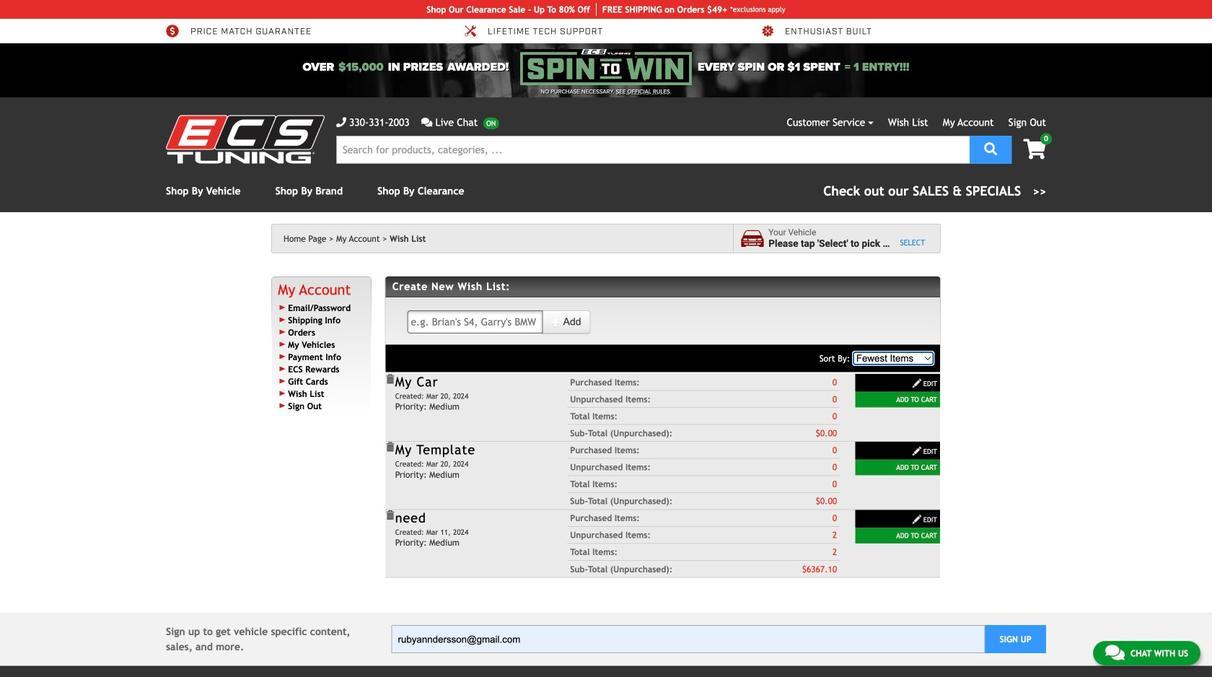 Task type: vqa. For each thing, say whether or not it's contained in the screenshot.
the bottommost Delete "image"
yes



Task type: describe. For each thing, give the bounding box(es) containing it.
Search text field
[[336, 136, 970, 164]]

ecs tuning 'spin to win' contest logo image
[[520, 49, 692, 85]]

Email email field
[[392, 625, 985, 653]]

1 white image from the top
[[912, 446, 922, 456]]

ecs tuning image
[[166, 115, 325, 163]]

phone image
[[336, 117, 346, 127]]

1 horizontal spatial white image
[[912, 378, 922, 388]]



Task type: locate. For each thing, give the bounding box(es) containing it.
2 delete image from the top
[[385, 510, 395, 520]]

white image
[[912, 446, 922, 456], [912, 514, 922, 524]]

1 vertical spatial white image
[[912, 514, 922, 524]]

shopping cart image
[[1024, 139, 1047, 159]]

2 white image from the top
[[912, 514, 922, 524]]

0 vertical spatial white image
[[912, 446, 922, 456]]

e.g. Brian's S4, Garry's BMW E92...etc text field
[[407, 310, 543, 333]]

delete image up delete icon at bottom left
[[385, 374, 395, 384]]

delete image down delete icon at bottom left
[[385, 510, 395, 520]]

delete image
[[385, 374, 395, 384], [385, 510, 395, 520]]

search image
[[985, 143, 998, 156]]

1 vertical spatial white image
[[912, 378, 922, 388]]

comments image
[[421, 117, 433, 127]]

0 vertical spatial delete image
[[385, 374, 395, 384]]

1 delete image from the top
[[385, 374, 395, 384]]

delete image
[[385, 442, 395, 452]]

1 vertical spatial delete image
[[385, 510, 395, 520]]

0 vertical spatial white image
[[551, 317, 561, 327]]

0 horizontal spatial white image
[[551, 317, 561, 327]]

white image
[[551, 317, 561, 327], [912, 378, 922, 388]]



